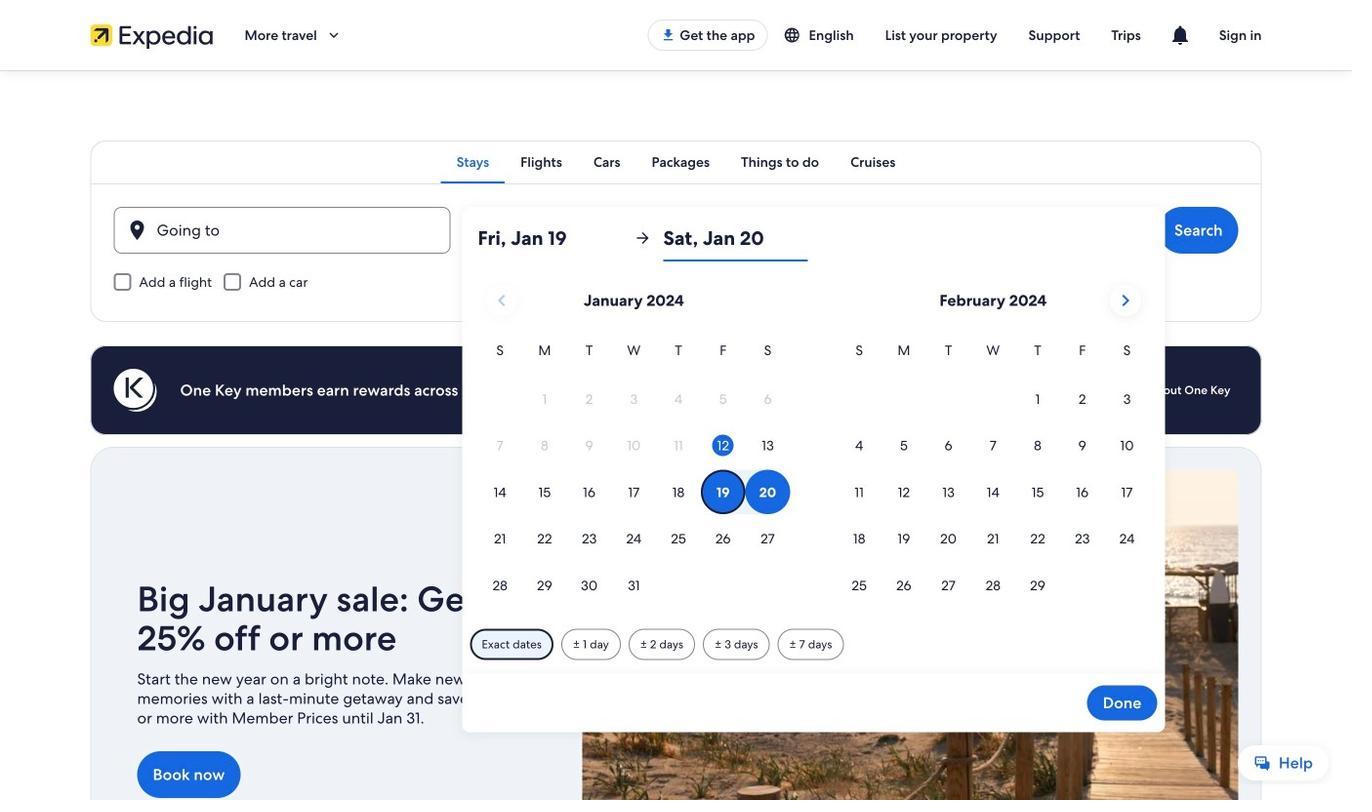 Task type: describe. For each thing, give the bounding box(es) containing it.
today element
[[713, 435, 734, 457]]

communication center icon image
[[1169, 23, 1192, 47]]

directional image
[[634, 230, 652, 247]]

more travel image
[[325, 26, 343, 44]]

previous month image
[[490, 289, 514, 313]]



Task type: locate. For each thing, give the bounding box(es) containing it.
main content
[[0, 70, 1353, 801]]

application
[[478, 277, 1150, 610]]

tab list
[[90, 141, 1263, 184]]

small image
[[784, 26, 809, 44]]

expedia logo image
[[90, 21, 213, 49]]

download the app button image
[[661, 27, 676, 43]]

february 2024 element
[[837, 340, 1150, 610]]

january 2024 element
[[478, 340, 791, 610]]

next month image
[[1114, 289, 1138, 313]]



